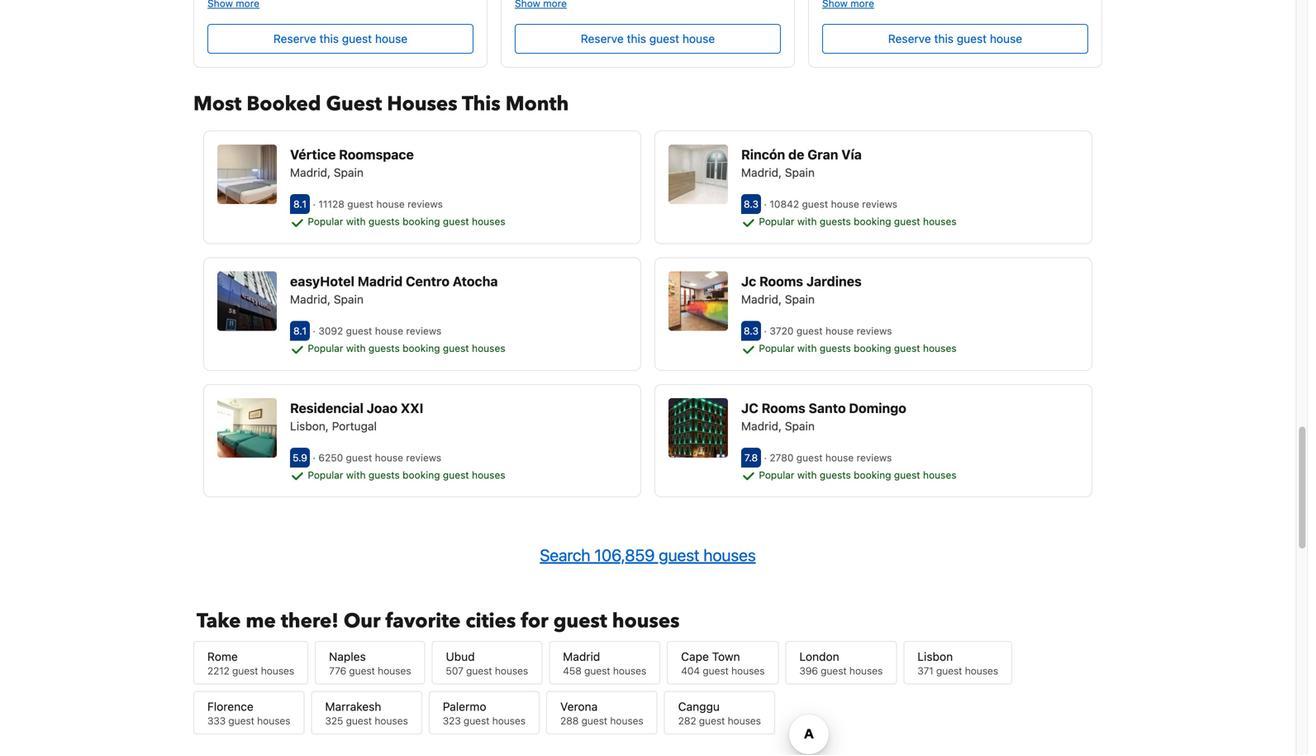 Task type: vqa. For each thing, say whether or not it's contained in the screenshot.
the rightmost Reserve
yes



Task type: describe. For each thing, give the bounding box(es) containing it.
popular with guests booking guest houses for gran
[[756, 216, 957, 227]]

houses
[[387, 91, 457, 118]]

jc rooms jardines link
[[741, 271, 1079, 291]]

with for centro
[[346, 343, 366, 354]]

rome
[[207, 650, 238, 664]]

1 reserve this guest house link from the left
[[207, 24, 474, 54]]

3720
[[770, 325, 794, 337]]

2780
[[770, 452, 794, 463]]

333
[[207, 715, 226, 727]]

lisbon
[[918, 650, 953, 664]]

houses inside naples 776 guest houses
[[378, 665, 411, 677]]

2 reserve this guest house from the left
[[581, 32, 715, 46]]

lisbon 371 guest houses
[[918, 650, 998, 677]]

london 396 guest houses
[[800, 650, 883, 677]]

reserve for first reserve this guest house link from the right
[[888, 32, 931, 46]]

easyhotel madrid centro atocha madrid, spain
[[290, 274, 498, 306]]

vértice
[[290, 147, 336, 163]]

288
[[560, 715, 579, 727]]

371
[[918, 665, 934, 677]]

popular with guests booking guest houses for santo
[[756, 469, 957, 481]]

spain for rincón de gran vía
[[785, 166, 815, 179]]

8.1 for vértice
[[293, 198, 307, 210]]

reviews down rincón de gran vía link
[[862, 198, 898, 210]]

booking for jc rooms santo domingo
[[854, 469, 891, 481]]

with for jardines
[[797, 343, 817, 354]]

jc rooms jardines madrid, spain
[[741, 274, 862, 306]]

for
[[521, 608, 549, 635]]

rincón de gran vía madrid, spain
[[741, 147, 862, 179]]

month
[[506, 91, 569, 118]]

rincón de gran vía image
[[669, 145, 728, 204]]

vía
[[842, 147, 862, 163]]

madrid, inside 'vértice roomspace madrid, spain'
[[290, 166, 331, 179]]

7.8
[[744, 452, 758, 463]]

6250 guest house reviews
[[316, 452, 444, 463]]

london
[[800, 650, 839, 664]]

cape
[[681, 650, 709, 664]]

cities
[[466, 608, 516, 635]]

there!
[[281, 608, 339, 635]]

verona
[[560, 700, 598, 714]]

popular for rincón
[[759, 216, 795, 227]]

jc rooms santo domingo madrid, spain
[[741, 400, 907, 433]]

from 208 reviews element for jardines
[[764, 325, 895, 337]]

naples 776 guest houses
[[329, 650, 411, 677]]

scored 8.3 element for rincón
[[741, 194, 761, 214]]

guest inside london 396 guest houses
[[821, 665, 847, 677]]

gran
[[808, 147, 838, 163]]

roomspace
[[339, 147, 414, 163]]

guests for jardines
[[820, 343, 851, 354]]

houses inside marrakesh 325 guest houses
[[375, 715, 408, 727]]

easyhotel madrid centro atocha image
[[217, 271, 277, 331]]

guest inside canggu 282 guest houses
[[699, 715, 725, 727]]

323
[[443, 715, 461, 727]]

776
[[329, 665, 346, 677]]

popular for residencial
[[308, 469, 343, 481]]

scored 5.9 element
[[290, 448, 310, 468]]

458
[[563, 665, 582, 677]]

marrakesh
[[325, 700, 381, 714]]

rooms for jc
[[762, 400, 806, 416]]

madrid, for easyhotel madrid centro atocha
[[290, 293, 331, 306]]

santo
[[809, 400, 846, 416]]

booking for jc rooms jardines
[[854, 343, 891, 354]]

reviews for residencial joao xxi
[[406, 452, 441, 463]]

jc
[[741, 400, 759, 416]]

this for first reserve this guest house link from the right
[[934, 32, 954, 46]]

me
[[246, 608, 276, 635]]

search
[[540, 546, 590, 565]]

guest
[[326, 91, 382, 118]]

from 208 reviews element for gran
[[764, 198, 900, 210]]

marrakesh 325 guest houses
[[325, 700, 408, 727]]

spain inside 'vértice roomspace madrid, spain'
[[334, 166, 364, 179]]

popular with guests booking guest houses for centro
[[305, 343, 505, 354]]

booking for rincón de gran vía
[[854, 216, 891, 227]]

scored 7.8 element
[[741, 448, 761, 468]]

houses inside madrid 458 guest houses
[[613, 665, 646, 677]]

atocha
[[453, 274, 498, 289]]

xxi
[[401, 400, 424, 416]]

spain for easyhotel madrid centro atocha
[[334, 293, 364, 306]]

domingo
[[849, 400, 907, 416]]

guest inside lisbon 371 guest houses
[[936, 665, 962, 677]]

houses inside verona 288 guest houses
[[610, 715, 644, 727]]

portugal
[[332, 419, 377, 433]]

vértice roomspace link
[[290, 145, 627, 165]]

palermo
[[443, 700, 486, 714]]

8.3 3720 guest house reviews
[[744, 325, 895, 337]]

reviews for easyhotel madrid centro atocha
[[406, 325, 442, 337]]

rincón de gran vía link
[[741, 145, 1079, 165]]

396
[[800, 665, 818, 677]]

naples
[[329, 650, 366, 664]]

reviews for jc rooms santo domingo
[[857, 452, 892, 463]]

cape town 404 guest houses
[[681, 650, 765, 677]]

canggu
[[678, 700, 720, 714]]

jc
[[741, 274, 756, 289]]

guest inside the cape town 404 guest houses
[[703, 665, 729, 677]]

8.3 10842 guest house reviews
[[744, 198, 900, 210]]

easyhotel
[[290, 274, 355, 289]]

search 106,859 guest houses
[[540, 546, 756, 565]]

11128
[[318, 198, 345, 210]]

madrid, for rincón de gran vía
[[741, 166, 782, 179]]

2212
[[207, 665, 230, 677]]

houses inside florence 333 guest houses
[[257, 715, 291, 727]]

joao
[[367, 400, 398, 416]]

3 reserve this guest house from the left
[[888, 32, 1022, 46]]



Task type: locate. For each thing, give the bounding box(es) containing it.
search 106,859 guest houses link
[[540, 546, 756, 565]]

8.3 left 10842
[[744, 198, 759, 210]]

404
[[681, 665, 700, 677]]

rome 2212 guest houses
[[207, 650, 294, 677]]

de
[[788, 147, 805, 163]]

8.3
[[744, 198, 759, 210], [744, 325, 759, 337]]

1 vertical spatial madrid
[[563, 650, 600, 664]]

popular down 10842
[[759, 216, 795, 227]]

1 vertical spatial scored 8.1 element
[[290, 321, 310, 341]]

jc rooms jardines image
[[669, 271, 728, 331]]

madrid 458 guest houses
[[563, 650, 646, 677]]

reserve for second reserve this guest house link from left
[[581, 32, 624, 46]]

1 horizontal spatial reserve this guest house link
[[515, 24, 781, 54]]

0 horizontal spatial this
[[319, 32, 339, 46]]

houses inside lisbon 371 guest houses
[[965, 665, 998, 677]]

from 208 reviews element containing 3720 guest house reviews
[[764, 325, 895, 337]]

1 horizontal spatial reserve
[[581, 32, 624, 46]]

guests down 8.3 3720 guest house reviews
[[820, 343, 851, 354]]

5.9
[[293, 452, 307, 463]]

spain inside jc rooms santo domingo madrid, spain
[[785, 419, 815, 433]]

guest inside florence 333 guest houses
[[228, 715, 254, 727]]

centro
[[406, 274, 450, 289]]

jc rooms santo domingo image
[[669, 398, 728, 458]]

rooms for jc
[[760, 274, 803, 289]]

madrid, inside jc rooms santo domingo madrid, spain
[[741, 419, 782, 433]]

1 horizontal spatial madrid
[[563, 650, 600, 664]]

325
[[325, 715, 343, 727]]

2 horizontal spatial this
[[934, 32, 954, 46]]

rooms inside jc rooms santo domingo madrid, spain
[[762, 400, 806, 416]]

with down 8.3 3720 guest house reviews
[[797, 343, 817, 354]]

from 208 reviews element
[[313, 198, 446, 210], [764, 198, 900, 210], [313, 325, 444, 337], [764, 325, 895, 337], [313, 452, 444, 463], [764, 452, 895, 463]]

madrid up 458
[[563, 650, 600, 664]]

from 208 reviews element down gran
[[764, 198, 900, 210]]

popular with guests booking guest houses down the 8.3 10842 guest house reviews
[[756, 216, 957, 227]]

0 vertical spatial madrid
[[358, 274, 403, 289]]

1 vertical spatial scored 8.3 element
[[741, 321, 761, 341]]

popular for jc
[[759, 343, 795, 354]]

scored 8.3 element
[[741, 194, 761, 214], [741, 321, 761, 341]]

guests for santo
[[820, 469, 851, 481]]

2 horizontal spatial reserve this guest house
[[888, 32, 1022, 46]]

guest
[[342, 32, 372, 46], [649, 32, 679, 46], [957, 32, 987, 46], [347, 198, 374, 210], [802, 198, 828, 210], [443, 216, 469, 227], [894, 216, 920, 227], [346, 325, 372, 337], [797, 325, 823, 337], [443, 343, 469, 354], [894, 343, 920, 354], [346, 452, 372, 463], [797, 452, 823, 463], [443, 469, 469, 481], [894, 469, 920, 481], [659, 546, 700, 565], [553, 608, 607, 635], [232, 665, 258, 677], [349, 665, 375, 677], [466, 665, 492, 677], [584, 665, 610, 677], [703, 665, 729, 677], [821, 665, 847, 677], [936, 665, 962, 677], [228, 715, 254, 727], [346, 715, 372, 727], [464, 715, 490, 727], [581, 715, 608, 727], [699, 715, 725, 727]]

0 horizontal spatial reserve this guest house link
[[207, 24, 474, 54]]

scored 8.1 element left 11128
[[290, 194, 310, 214]]

8.3 for jc
[[744, 325, 759, 337]]

8.1 left "3092"
[[293, 325, 307, 337]]

guest inside rome 2212 guest houses
[[232, 665, 258, 677]]

house
[[375, 32, 408, 46], [683, 32, 715, 46], [990, 32, 1022, 46], [376, 198, 405, 210], [831, 198, 859, 210], [375, 325, 403, 337], [826, 325, 854, 337], [375, 452, 403, 463], [826, 452, 854, 463]]

spain
[[334, 166, 364, 179], [785, 166, 815, 179], [334, 293, 364, 306], [785, 293, 815, 306], [785, 419, 815, 433]]

10842
[[770, 198, 799, 210]]

from 208 reviews element containing 11128 guest house reviews
[[313, 198, 446, 210]]

reviews down jc rooms jardines "link"
[[857, 325, 892, 337]]

guests down the 8.3 10842 guest house reviews
[[820, 216, 851, 227]]

madrid, inside easyhotel madrid centro atocha madrid, spain
[[290, 293, 331, 306]]

reviews down the centro
[[406, 325, 442, 337]]

residencial
[[290, 400, 364, 416]]

1 reserve this guest house from the left
[[273, 32, 408, 46]]

spain inside easyhotel madrid centro atocha madrid, spain
[[334, 293, 364, 306]]

scored 8.3 element for jc
[[741, 321, 761, 341]]

with
[[346, 216, 366, 227], [797, 216, 817, 227], [346, 343, 366, 354], [797, 343, 817, 354], [346, 469, 366, 481], [797, 469, 817, 481]]

houses
[[472, 216, 505, 227], [923, 216, 957, 227], [472, 343, 505, 354], [923, 343, 957, 354], [472, 469, 505, 481], [923, 469, 957, 481], [704, 546, 756, 565], [612, 608, 680, 635], [261, 665, 294, 677], [378, 665, 411, 677], [495, 665, 528, 677], [613, 665, 646, 677], [731, 665, 765, 677], [850, 665, 883, 677], [965, 665, 998, 677], [257, 715, 291, 727], [375, 715, 408, 727], [492, 715, 526, 727], [610, 715, 644, 727], [728, 715, 761, 727]]

popular
[[308, 216, 343, 227], [759, 216, 795, 227], [308, 343, 343, 354], [759, 343, 795, 354], [308, 469, 343, 481], [759, 469, 795, 481]]

reserve this guest house link
[[207, 24, 474, 54], [515, 24, 781, 54], [822, 24, 1088, 54]]

1 vertical spatial rooms
[[762, 400, 806, 416]]

8.3 for rincón
[[744, 198, 759, 210]]

ubud 507 guest houses
[[446, 650, 528, 677]]

1 this from the left
[[319, 32, 339, 46]]

popular down 3720
[[759, 343, 795, 354]]

take me there! our favorite cities for guest houses
[[197, 608, 680, 635]]

scored 8.1 element for vértice roomspace
[[290, 194, 310, 214]]

rooms
[[760, 274, 803, 289], [762, 400, 806, 416]]

guest inside naples 776 guest houses
[[349, 665, 375, 677]]

popular down "3092"
[[308, 343, 343, 354]]

0 vertical spatial rooms
[[760, 274, 803, 289]]

1 horizontal spatial reserve this guest house
[[581, 32, 715, 46]]

spain up 3720
[[785, 293, 815, 306]]

1 reserve from the left
[[273, 32, 316, 46]]

with for madrid,
[[346, 216, 366, 227]]

our
[[344, 608, 381, 635]]

booking down 6250 guest house reviews
[[403, 469, 440, 481]]

2780 guest house reviews
[[767, 452, 895, 463]]

popular down 6250 on the bottom left
[[308, 469, 343, 481]]

booked
[[247, 91, 321, 118]]

with down the 11128 guest house reviews
[[346, 216, 366, 227]]

from 208 reviews element for xxi
[[313, 452, 444, 463]]

with for gran
[[797, 216, 817, 227]]

spain down "roomspace"
[[334, 166, 364, 179]]

from 208 reviews element containing 3092 guest house reviews
[[313, 325, 444, 337]]

popular with guests booking guest houses for jardines
[[756, 343, 957, 354]]

scored 8.1 element
[[290, 194, 310, 214], [290, 321, 310, 341]]

madrid inside madrid 458 guest houses
[[563, 650, 600, 664]]

easyhotel madrid centro atocha link
[[290, 271, 627, 291]]

guests for centro
[[369, 343, 400, 354]]

with for xxi
[[346, 469, 366, 481]]

madrid, down easyhotel on the top
[[290, 293, 331, 306]]

3092 guest house reviews
[[316, 325, 444, 337]]

booking down 8.3 3720 guest house reviews
[[854, 343, 891, 354]]

0 vertical spatial 8.3
[[744, 198, 759, 210]]

2 horizontal spatial reserve this guest house link
[[822, 24, 1088, 54]]

booking for residencial joao xxi
[[403, 469, 440, 481]]

scored 8.1 element for easyhotel madrid centro atocha
[[290, 321, 310, 341]]

6250
[[318, 452, 343, 463]]

guests down 2780 guest house reviews
[[820, 469, 851, 481]]

guests down the 3092 guest house reviews
[[369, 343, 400, 354]]

popular with guests booking guest houses down the 3092 guest house reviews
[[305, 343, 505, 354]]

2 scored 8.1 element from the top
[[290, 321, 310, 341]]

with for santo
[[797, 469, 817, 481]]

town
[[712, 650, 740, 664]]

this for second reserve this guest house link from left
[[627, 32, 646, 46]]

guests down the 11128 guest house reviews
[[369, 216, 400, 227]]

from 208 reviews element down 'vértice roomspace madrid, spain' in the top of the page
[[313, 198, 446, 210]]

0 horizontal spatial reserve
[[273, 32, 316, 46]]

ubud
[[446, 650, 475, 664]]

from 208 reviews element down jc rooms jardines madrid, spain
[[764, 325, 895, 337]]

reserve for first reserve this guest house link from left
[[273, 32, 316, 46]]

residencial joao xxi image
[[217, 398, 277, 458]]

popular down 11128
[[308, 216, 343, 227]]

guest inside madrid 458 guest houses
[[584, 665, 610, 677]]

507
[[446, 665, 464, 677]]

8.1 left 11128
[[293, 198, 307, 210]]

1 scored 8.3 element from the top
[[741, 194, 761, 214]]

from 208 reviews element containing 6250 guest house reviews
[[313, 452, 444, 463]]

0 vertical spatial scored 8.3 element
[[741, 194, 761, 214]]

jc rooms santo domingo link
[[741, 398, 1079, 418]]

popular with guests booking guest houses down 6250 guest house reviews
[[305, 469, 505, 481]]

spain inside jc rooms jardines madrid, spain
[[785, 293, 815, 306]]

scored 8.3 element left 10842
[[741, 194, 761, 214]]

guest inside marrakesh 325 guest houses
[[346, 715, 372, 727]]

reserve this guest house
[[273, 32, 408, 46], [581, 32, 715, 46], [888, 32, 1022, 46]]

reviews down the domingo
[[857, 452, 892, 463]]

madrid, down jc on the top of page
[[741, 293, 782, 306]]

from 208 reviews element containing 2780 guest house reviews
[[764, 452, 895, 463]]

guests
[[369, 216, 400, 227], [820, 216, 851, 227], [369, 343, 400, 354], [820, 343, 851, 354], [369, 469, 400, 481], [820, 469, 851, 481]]

with down 6250 guest house reviews
[[346, 469, 366, 481]]

madrid, down rincón
[[741, 166, 782, 179]]

from 208 reviews element containing 10842 guest house reviews
[[764, 198, 900, 210]]

popular for vértice
[[308, 216, 343, 227]]

0 horizontal spatial madrid
[[358, 274, 403, 289]]

2 8.3 from the top
[[744, 325, 759, 337]]

booking down the 3092 guest house reviews
[[403, 343, 440, 354]]

rooms inside jc rooms jardines madrid, spain
[[760, 274, 803, 289]]

lisbon,
[[290, 419, 329, 433]]

guests for gran
[[820, 216, 851, 227]]

madrid, inside rincón de gran vía madrid, spain
[[741, 166, 782, 179]]

1 vertical spatial 8.1
[[293, 325, 307, 337]]

most
[[193, 91, 242, 118]]

vértice roomspace madrid, spain
[[290, 147, 414, 179]]

reviews down xxi
[[406, 452, 441, 463]]

this for first reserve this guest house link from left
[[319, 32, 339, 46]]

palermo 323 guest houses
[[443, 700, 526, 727]]

popular down 2780
[[759, 469, 795, 481]]

282
[[678, 715, 696, 727]]

3 this from the left
[[934, 32, 954, 46]]

booking for easyhotel madrid centro atocha
[[403, 343, 440, 354]]

11128 guest house reviews
[[316, 198, 446, 210]]

with down the 8.3 10842 guest house reviews
[[797, 216, 817, 227]]

madrid, inside jc rooms jardines madrid, spain
[[741, 293, 782, 306]]

rooms right jc
[[762, 400, 806, 416]]

booking
[[403, 216, 440, 227], [854, 216, 891, 227], [403, 343, 440, 354], [854, 343, 891, 354], [403, 469, 440, 481], [854, 469, 891, 481]]

guests for xxi
[[369, 469, 400, 481]]

madrid inside easyhotel madrid centro atocha madrid, spain
[[358, 274, 403, 289]]

houses inside the cape town 404 guest houses
[[731, 665, 765, 677]]

popular with guests booking guest houses for xxi
[[305, 469, 505, 481]]

8.3 left 3720
[[744, 325, 759, 337]]

with down 2780 guest house reviews
[[797, 469, 817, 481]]

madrid, down vértice
[[290, 166, 331, 179]]

madrid left the centro
[[358, 274, 403, 289]]

8.1 for easyhotel
[[293, 325, 307, 337]]

with down the 3092 guest house reviews
[[346, 343, 366, 354]]

canggu 282 guest houses
[[678, 700, 761, 727]]

madrid, down jc
[[741, 419, 782, 433]]

reserve
[[273, 32, 316, 46], [581, 32, 624, 46], [888, 32, 931, 46]]

1 8.3 from the top
[[744, 198, 759, 210]]

scored 8.3 element left 3720
[[741, 321, 761, 341]]

guest inside ubud 507 guest houses
[[466, 665, 492, 677]]

scored 8.1 element left "3092"
[[290, 321, 310, 341]]

florence
[[207, 700, 254, 714]]

popular for easyhotel
[[308, 343, 343, 354]]

0 horizontal spatial reserve this guest house
[[273, 32, 408, 46]]

2 reserve this guest house link from the left
[[515, 24, 781, 54]]

houses inside london 396 guest houses
[[850, 665, 883, 677]]

most booked guest houses this month
[[193, 91, 569, 118]]

from 208 reviews element down easyhotel madrid centro atocha madrid, spain
[[313, 325, 444, 337]]

8.1
[[293, 198, 307, 210], [293, 325, 307, 337]]

1 8.1 from the top
[[293, 198, 307, 210]]

booking down the 8.3 10842 guest house reviews
[[854, 216, 891, 227]]

0 vertical spatial scored 8.1 element
[[290, 194, 310, 214]]

jardines
[[807, 274, 862, 289]]

reviews for vértice roomspace
[[408, 198, 443, 210]]

1 scored 8.1 element from the top
[[290, 194, 310, 214]]

popular with guests booking guest houses down 8.3 3720 guest house reviews
[[756, 343, 957, 354]]

spain down easyhotel on the top
[[334, 293, 364, 306]]

2 horizontal spatial reserve
[[888, 32, 931, 46]]

popular with guests booking guest houses down the 11128 guest house reviews
[[305, 216, 505, 227]]

residencial joao xxi link
[[290, 398, 627, 418]]

2 this from the left
[[627, 32, 646, 46]]

spain inside rincón de gran vía madrid, spain
[[785, 166, 815, 179]]

this
[[319, 32, 339, 46], [627, 32, 646, 46], [934, 32, 954, 46]]

houses inside canggu 282 guest houses
[[728, 715, 761, 727]]

booking for vértice roomspace
[[403, 216, 440, 227]]

1 vertical spatial 8.3
[[744, 325, 759, 337]]

vértice roomspace image
[[217, 145, 277, 204]]

popular for jc
[[759, 469, 795, 481]]

guests down 6250 guest house reviews
[[369, 469, 400, 481]]

2 8.1 from the top
[[293, 325, 307, 337]]

106,859
[[594, 546, 655, 565]]

from 208 reviews element for santo
[[764, 452, 895, 463]]

0 vertical spatial 8.1
[[293, 198, 307, 210]]

popular with guests booking guest houses for madrid,
[[305, 216, 505, 227]]

this
[[462, 91, 501, 118]]

guests for madrid,
[[369, 216, 400, 227]]

take
[[197, 608, 241, 635]]

spain down santo
[[785, 419, 815, 433]]

booking down 2780 guest house reviews
[[854, 469, 891, 481]]

from 208 reviews element down jc rooms santo domingo madrid, spain
[[764, 452, 895, 463]]

spain down de
[[785, 166, 815, 179]]

2 reserve from the left
[[581, 32, 624, 46]]

guest inside verona 288 guest houses
[[581, 715, 608, 727]]

florence 333 guest houses
[[207, 700, 291, 727]]

from 208 reviews element for centro
[[313, 325, 444, 337]]

3 reserve this guest house link from the left
[[822, 24, 1088, 54]]

booking down the 11128 guest house reviews
[[403, 216, 440, 227]]

residencial joao xxi lisbon, portugal
[[290, 400, 424, 433]]

3092
[[318, 325, 343, 337]]

rooms right jc on the top of page
[[760, 274, 803, 289]]

houses inside rome 2212 guest houses
[[261, 665, 294, 677]]

madrid,
[[290, 166, 331, 179], [741, 166, 782, 179], [290, 293, 331, 306], [741, 293, 782, 306], [741, 419, 782, 433]]

popular with guests booking guest houses down 2780 guest house reviews
[[756, 469, 957, 481]]

reviews down 'vértice roomspace' "link"
[[408, 198, 443, 210]]

rincón
[[741, 147, 785, 163]]

spain for jc rooms santo domingo
[[785, 419, 815, 433]]

3 reserve from the left
[[888, 32, 931, 46]]

houses inside ubud 507 guest houses
[[495, 665, 528, 677]]

verona 288 guest houses
[[560, 700, 644, 727]]

guest inside palermo 323 guest houses
[[464, 715, 490, 727]]

1 horizontal spatial this
[[627, 32, 646, 46]]

favorite
[[386, 608, 461, 635]]

from 208 reviews element down the portugal at the left bottom of the page
[[313, 452, 444, 463]]

houses inside palermo 323 guest houses
[[492, 715, 526, 727]]

from 208 reviews element for madrid,
[[313, 198, 446, 210]]

2 scored 8.3 element from the top
[[741, 321, 761, 341]]

madrid, for jc rooms santo domingo
[[741, 419, 782, 433]]



